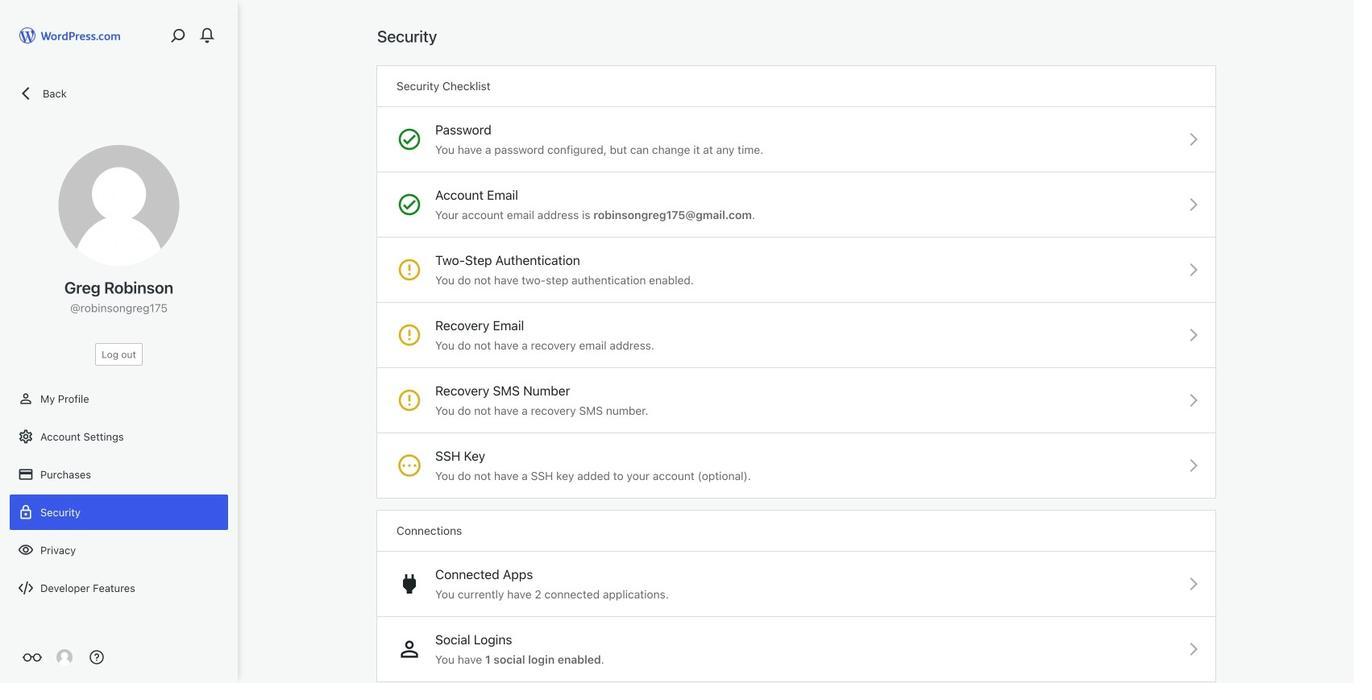 Task type: locate. For each thing, give the bounding box(es) containing it.
main content
[[377, 26, 1216, 682]]

list item
[[1348, 56, 1355, 132], [1348, 132, 1355, 208], [1348, 208, 1355, 268]]

2 list item from the top
[[1348, 132, 1355, 208]]

greg robinson image
[[58, 145, 179, 266], [56, 650, 73, 666]]

1 vertical spatial greg robinson image
[[56, 650, 73, 666]]

person image
[[18, 391, 34, 407]]

settings image
[[18, 429, 34, 445]]



Task type: vqa. For each thing, say whether or not it's contained in the screenshot.
'main content'
yes



Task type: describe. For each thing, give the bounding box(es) containing it.
visibility image
[[18, 543, 34, 559]]

lock image
[[18, 505, 34, 521]]

0 vertical spatial greg robinson image
[[58, 145, 179, 266]]

reader image
[[23, 648, 42, 668]]

credit_card image
[[18, 467, 34, 483]]

1 list item from the top
[[1348, 56, 1355, 132]]

3 list item from the top
[[1348, 208, 1355, 268]]



